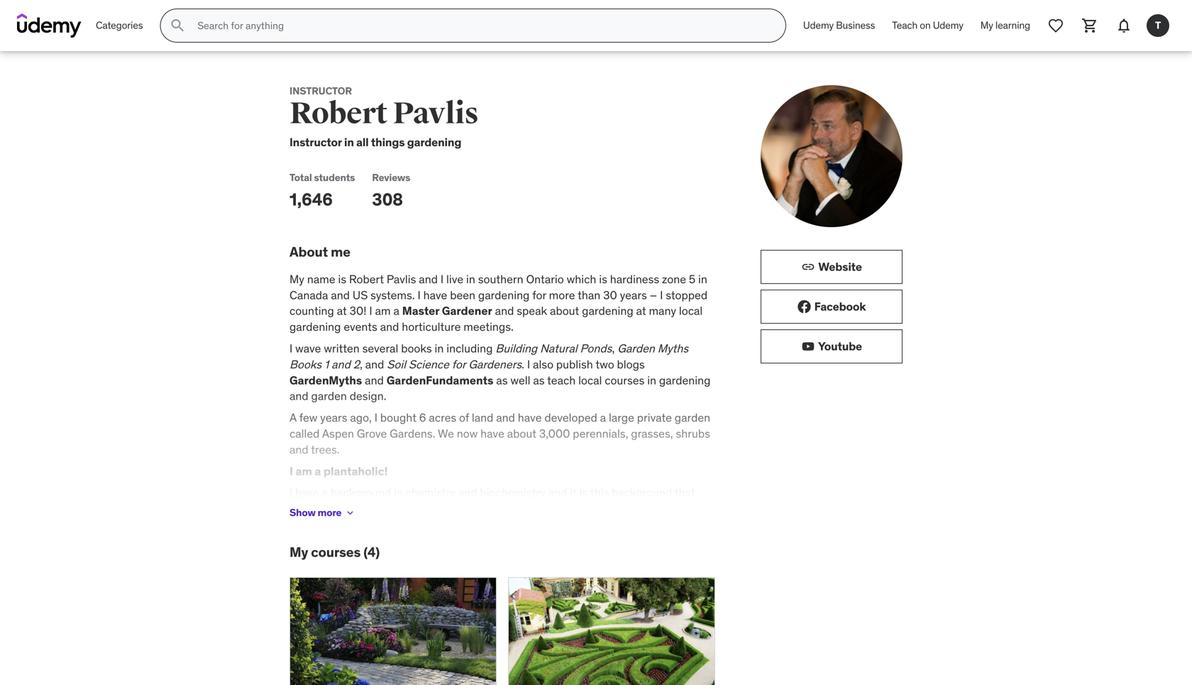 Task type: vqa. For each thing, say whether or not it's contained in the screenshot.
Finance & Accounting link
no



Task type: describe. For each thing, give the bounding box(es) containing it.
and left 'live'
[[419, 272, 438, 286]]

and down task
[[510, 533, 529, 548]]

0 vertical spatial understand
[[441, 501, 499, 516]]

2 background from the left
[[612, 485, 673, 500]]

youtube link
[[761, 329, 903, 364]]

30!
[[350, 304, 367, 318]]

my courses (4)
[[290, 543, 380, 560]]

t
[[1156, 19, 1162, 32]]

notifications image
[[1116, 17, 1133, 34]]

more inside my name is robert pavlis and i live in southern ontario which is hardiness zone 5 in canada and us systems. i have been gardening for more than 30 years – i stopped counting at 30! i am a
[[549, 288, 575, 302]]

is up 30
[[599, 272, 608, 286]]

1 vertical spatial courses
[[311, 543, 361, 560]]

topics
[[385, 501, 416, 516]]

about inside a few years ago, i bought 6 acres of land and have developed a large private garden called aspen grove gardens. we now have about 3,000 perennials, grasses, shrubs and trees. i am a plantaholic! i have a background in chemistry and biochemistry and it is this background that helps me research topics and understand the underlying science behind things. once i understand the topic it is then my task to present the information in an easy to understand style that is both informative and fun.
[[507, 426, 537, 441]]

name
[[307, 272, 336, 286]]

, and soil science for gardeners . i also publish two blogs gardenmyths and gardenfundaments
[[290, 357, 645, 388]]

been
[[450, 288, 476, 302]]

0 vertical spatial me
[[331, 243, 351, 260]]

land
[[472, 410, 494, 425]]

developed
[[545, 410, 598, 425]]

308
[[372, 189, 403, 210]]

–
[[650, 288, 658, 302]]

gardening for as
[[660, 373, 711, 388]]

me inside a few years ago, i bought 6 acres of land and have developed a large private garden called aspen grove gardens. we now have about 3,000 perennials, grasses, shrubs and trees. i am a plantaholic! i have a background in chemistry and biochemistry and it is this background that helps me research topics and understand the underlying science behind things. once i understand the topic it is then my task to present the information in an easy to understand style that is both informative and fun.
[[320, 501, 336, 516]]

1 as from the left
[[497, 373, 508, 388]]

(4)
[[364, 543, 380, 560]]

a few years ago, i bought 6 acres of land and have developed a large private garden called aspen grove gardens. we now have about 3,000 perennials, grasses, shrubs and trees. i am a plantaholic! i have a background in chemistry and biochemistry and it is this background that helps me research topics and understand the underlying science behind things. once i understand the topic it is then my task to present the information in an easy to understand style that is both informative and fun.
[[290, 410, 711, 548]]

business
[[836, 19, 876, 32]]

more inside button
[[318, 506, 342, 519]]

in inside instructor robert pavlis instructor in all things gardening
[[344, 135, 354, 149]]

have up 3,000
[[518, 410, 542, 425]]

1 horizontal spatial that
[[675, 485, 696, 500]]

teach
[[893, 19, 918, 32]]

a up perennials,
[[600, 410, 606, 425]]

plantaholic!
[[324, 464, 388, 478]]

blogs
[[617, 357, 645, 372]]

total students 1,646
[[290, 171, 355, 210]]

also
[[533, 357, 554, 372]]

have inside my name is robert pavlis and i live in southern ontario which is hardiness zone 5 in canada and us systems. i have been gardening for more than 30 years – i stopped counting at 30! i am a
[[424, 288, 448, 302]]

counting
[[290, 304, 334, 318]]

than
[[578, 288, 601, 302]]

gardeners
[[469, 357, 522, 372]]

about
[[290, 243, 328, 260]]

for inside my name is robert pavlis and i live in southern ontario which is hardiness zone 5 in canada and us systems. i have been gardening for more than 30 years – i stopped counting at 30! i am a
[[533, 288, 547, 302]]

few
[[299, 410, 318, 425]]

about me
[[290, 243, 351, 260]]

udemy inside teach on udemy link
[[933, 19, 964, 32]]

facebook
[[815, 299, 867, 314]]

0 vertical spatial it
[[570, 485, 577, 500]]

have down land
[[481, 426, 505, 441]]

udemy business
[[804, 19, 876, 32]]

present
[[534, 517, 573, 532]]

including
[[447, 341, 493, 356]]

live
[[447, 272, 464, 286]]

years inside my name is robert pavlis and i live in southern ontario which is hardiness zone 5 in canada and us systems. i have been gardening for more than 30 years – i stopped counting at 30! i am a
[[620, 288, 647, 302]]

horticulture
[[402, 320, 461, 334]]

soil
[[387, 357, 406, 372]]

building
[[496, 341, 538, 356]]

at inside my name is robert pavlis and i live in southern ontario which is hardiness zone 5 in canada and us systems. i have been gardening for more than 30 years – i stopped counting at 30! i am a
[[337, 304, 347, 318]]

pavlis inside my name is robert pavlis and i live in southern ontario which is hardiness zone 5 in canada and us systems. i have been gardening for more than 30 years – i stopped counting at 30! i am a
[[387, 272, 416, 286]]

my for my courses (4)
[[290, 543, 308, 560]]

and inside as well as teach local courses in gardening and garden design.
[[290, 389, 309, 403]]

design.
[[350, 389, 387, 403]]

called
[[290, 426, 320, 441]]

aspen
[[322, 426, 354, 441]]

website link
[[761, 250, 903, 284]]

this
[[591, 485, 609, 500]]

two
[[596, 357, 615, 372]]

stopped
[[666, 288, 708, 302]]

garden
[[618, 341, 655, 356]]

and up design.
[[365, 373, 384, 388]]

is left this
[[580, 485, 588, 500]]

as well as teach local courses in gardening and garden design.
[[290, 373, 711, 403]]

garden myths books 1 and 2
[[290, 341, 689, 372]]

grasses,
[[631, 426, 674, 441]]

youtube
[[819, 339, 863, 354]]

my name is robert pavlis and i live in southern ontario which is hardiness zone 5 in canada and us systems. i have been gardening for more than 30 years – i stopped counting at 30! i am a
[[290, 272, 708, 318]]

ponds
[[580, 341, 612, 356]]

fun.
[[532, 533, 551, 548]]

and right land
[[496, 410, 515, 425]]

then
[[453, 517, 476, 532]]

is down topic
[[413, 533, 421, 548]]

2
[[353, 357, 360, 372]]

natural
[[540, 341, 578, 356]]

xsmall image
[[345, 507, 356, 519]]

1 vertical spatial to
[[290, 533, 300, 548]]

0 vertical spatial ,
[[612, 341, 615, 356]]

udemy business link
[[795, 9, 884, 43]]

my learning link
[[973, 9, 1039, 43]]

show more
[[290, 506, 342, 519]]

gardens.
[[390, 426, 436, 441]]

1 vertical spatial that
[[390, 533, 410, 548]]

many
[[649, 304, 677, 318]]

we
[[438, 426, 454, 441]]

master gardener
[[402, 304, 493, 318]]

my for my learning
[[981, 19, 994, 32]]

am inside my name is robert pavlis and i live in southern ontario which is hardiness zone 5 in canada and us systems. i have been gardening for more than 30 years – i stopped counting at 30! i am a
[[375, 304, 391, 318]]

private
[[637, 410, 672, 425]]

both
[[424, 533, 448, 548]]

teach
[[548, 373, 576, 388]]

things.
[[656, 501, 690, 516]]

t link
[[1142, 9, 1176, 43]]

a up show more
[[322, 485, 328, 500]]

show more button
[[290, 499, 356, 527]]

and down called
[[290, 442, 309, 457]]

garden inside a few years ago, i bought 6 acres of land and have developed a large private garden called aspen grove gardens. we now have about 3,000 perennials, grasses, shrubs and trees. i am a plantaholic! i have a background in chemistry and biochemistry and it is this background that helps me research topics and understand the underlying science behind things. once i understand the topic it is then my task to present the information in an easy to understand style that is both informative and fun.
[[675, 410, 711, 425]]

Search for anything text field
[[195, 13, 769, 38]]

garden inside as well as teach local courses in gardening and garden design.
[[311, 389, 347, 403]]

master
[[402, 304, 440, 318]]

books
[[401, 341, 432, 356]]

zone
[[662, 272, 687, 286]]

gardening for pavlis
[[407, 135, 462, 149]]

1 horizontal spatial to
[[521, 517, 531, 532]]

0 horizontal spatial the
[[385, 517, 402, 532]]

a down the trees. on the bottom of the page
[[315, 464, 321, 478]]

pavlis inside instructor robert pavlis instructor in all things gardening
[[393, 95, 479, 132]]

in up the topics
[[394, 485, 403, 500]]

well
[[511, 373, 531, 388]]



Task type: locate. For each thing, give the bounding box(es) containing it.
and down several
[[365, 357, 384, 372]]

1 horizontal spatial as
[[533, 373, 545, 388]]

1 horizontal spatial local
[[679, 304, 703, 318]]

grove
[[357, 426, 387, 441]]

0 horizontal spatial as
[[497, 373, 508, 388]]

in down garden at the right
[[648, 373, 657, 388]]

1 vertical spatial about
[[507, 426, 537, 441]]

am inside a few years ago, i bought 6 acres of land and have developed a large private garden called aspen grove gardens. we now have about 3,000 perennials, grasses, shrubs and trees. i am a plantaholic! i have a background in chemistry and biochemistry and it is this background that helps me research topics and understand the underlying science behind things. once i understand the topic it is then my task to present the information in an easy to understand style that is both informative and fun.
[[296, 464, 312, 478]]

as
[[497, 373, 508, 388], [533, 373, 545, 388]]

2 horizontal spatial the
[[576, 517, 592, 532]]

instructor robert pavlis instructor in all things gardening
[[290, 84, 479, 149]]

pavlis up the things
[[393, 95, 479, 132]]

for down ontario
[[533, 288, 547, 302]]

1 vertical spatial it
[[433, 517, 440, 532]]

garden up shrubs
[[675, 410, 711, 425]]

and down chemistry
[[419, 501, 438, 516]]

0 horizontal spatial about
[[507, 426, 537, 441]]

my
[[479, 517, 494, 532]]

1 horizontal spatial garden
[[675, 410, 711, 425]]

about left 3,000
[[507, 426, 537, 441]]

30
[[604, 288, 618, 302]]

gardenmyths
[[290, 373, 362, 388]]

it up both
[[433, 517, 440, 532]]

in
[[344, 135, 354, 149], [466, 272, 476, 286], [699, 272, 708, 286], [435, 341, 444, 356], [648, 373, 657, 388], [394, 485, 403, 500], [656, 517, 665, 532]]

gardenfundaments
[[387, 373, 494, 388]]

a
[[290, 410, 297, 425]]

robert inside my name is robert pavlis and i live in southern ontario which is hardiness zone 5 in canada and us systems. i have been gardening for more than 30 years – i stopped counting at 30! i am a
[[349, 272, 384, 286]]

my
[[981, 19, 994, 32], [290, 272, 305, 286], [290, 543, 308, 560]]

1 horizontal spatial it
[[570, 485, 577, 500]]

udemy inside udemy business link
[[804, 19, 834, 32]]

1 vertical spatial me
[[320, 501, 336, 516]]

udemy right on
[[933, 19, 964, 32]]

on
[[920, 19, 931, 32]]

chemistry
[[406, 485, 456, 500]]

1 horizontal spatial ,
[[612, 341, 615, 356]]

udemy left business
[[804, 19, 834, 32]]

about down than
[[550, 304, 580, 318]]

1 vertical spatial for
[[452, 357, 466, 372]]

1 at from the left
[[337, 304, 347, 318]]

local down stopped
[[679, 304, 703, 318]]

gardening right the things
[[407, 135, 462, 149]]

small image for youtube
[[802, 339, 816, 354]]

my for my name is robert pavlis and i live in southern ontario which is hardiness zone 5 in canada and us systems. i have been gardening for more than 30 years – i stopped counting at 30! i am a
[[290, 272, 305, 286]]

in left all
[[344, 135, 354, 149]]

courses inside as well as teach local courses in gardening and garden design.
[[605, 373, 645, 388]]

southern
[[478, 272, 524, 286]]

0 horizontal spatial courses
[[311, 543, 361, 560]]

2 udemy from the left
[[933, 19, 964, 32]]

small image inside youtube link
[[802, 339, 816, 354]]

the down science
[[576, 517, 592, 532]]

0 vertical spatial garden
[[311, 389, 347, 403]]

, inside , and soil science for gardeners . i also publish two blogs gardenmyths and gardenfundaments
[[360, 357, 363, 372]]

my learning
[[981, 19, 1031, 32]]

ontario
[[526, 272, 564, 286]]

1 horizontal spatial at
[[637, 304, 647, 318]]

and up 'underlying'
[[549, 485, 568, 500]]

2 vertical spatial my
[[290, 543, 308, 560]]

and left us
[[331, 288, 350, 302]]

about inside and speak about gardening at many local gardening events and horticulture meetings.
[[550, 304, 580, 318]]

0 vertical spatial courses
[[605, 373, 645, 388]]

0 vertical spatial robert
[[290, 95, 388, 132]]

1 vertical spatial more
[[318, 506, 342, 519]]

1 instructor from the top
[[290, 84, 352, 97]]

0 vertical spatial small image
[[798, 300, 812, 314]]

0 horizontal spatial for
[[452, 357, 466, 372]]

my left learning
[[981, 19, 994, 32]]

trees.
[[311, 442, 340, 457]]

more left xsmall image
[[318, 506, 342, 519]]

0 vertical spatial that
[[675, 485, 696, 500]]

large
[[609, 410, 635, 425]]

gardening for about
[[290, 320, 341, 334]]

udemy image
[[17, 13, 82, 38]]

1 vertical spatial my
[[290, 272, 305, 286]]

that up things.
[[675, 485, 696, 500]]

as down also
[[533, 373, 545, 388]]

ago,
[[350, 410, 372, 425]]

to right task
[[521, 517, 531, 532]]

a down systems.
[[394, 304, 400, 318]]

understand down research
[[325, 517, 383, 532]]

0 vertical spatial pavlis
[[393, 95, 479, 132]]

have up helps at the bottom left of page
[[295, 485, 319, 500]]

in right 'live'
[[466, 272, 476, 286]]

1 horizontal spatial courses
[[605, 373, 645, 388]]

1 horizontal spatial for
[[533, 288, 547, 302]]

1 background from the left
[[331, 485, 391, 500]]

that down topic
[[390, 533, 410, 548]]

small image
[[798, 300, 812, 314], [802, 339, 816, 354]]

1 horizontal spatial am
[[375, 304, 391, 318]]

udemy
[[804, 19, 834, 32], [933, 19, 964, 32]]

0 vertical spatial instructor
[[290, 84, 352, 97]]

canada
[[290, 288, 328, 302]]

my down once
[[290, 543, 308, 560]]

small image inside facebook link
[[798, 300, 812, 314]]

1 horizontal spatial years
[[620, 288, 647, 302]]

1 vertical spatial ,
[[360, 357, 363, 372]]

0 horizontal spatial local
[[579, 373, 602, 388]]

my inside my name is robert pavlis and i live in southern ontario which is hardiness zone 5 in canada and us systems. i have been gardening for more than 30 years – i stopped counting at 30! i am a
[[290, 272, 305, 286]]

me right about
[[331, 243, 351, 260]]

books
[[290, 357, 322, 372]]

as down gardeners
[[497, 373, 508, 388]]

the up task
[[501, 501, 518, 516]]

gardening down myths
[[660, 373, 711, 388]]

the down the topics
[[385, 517, 402, 532]]

meetings.
[[464, 320, 514, 334]]

0 horizontal spatial ,
[[360, 357, 363, 372]]

about
[[550, 304, 580, 318], [507, 426, 537, 441]]

underlying
[[521, 501, 574, 516]]

pavlis
[[393, 95, 479, 132], [387, 272, 416, 286]]

all
[[357, 135, 369, 149]]

0 vertical spatial years
[[620, 288, 647, 302]]

background
[[331, 485, 391, 500], [612, 485, 673, 500]]

is left then
[[443, 517, 451, 532]]

1 vertical spatial small image
[[802, 339, 816, 354]]

1 vertical spatial years
[[320, 410, 348, 425]]

at left many
[[637, 304, 647, 318]]

0 horizontal spatial years
[[320, 410, 348, 425]]

science
[[409, 357, 449, 372]]

information
[[595, 517, 653, 532]]

0 vertical spatial about
[[550, 304, 580, 318]]

0 horizontal spatial more
[[318, 506, 342, 519]]

a inside my name is robert pavlis and i live in southern ontario which is hardiness zone 5 in canada and us systems. i have been gardening for more than 30 years – i stopped counting at 30! i am a
[[394, 304, 400, 318]]

local inside as well as teach local courses in gardening and garden design.
[[579, 373, 602, 388]]

for down the i wave written several books in including building natural ponds ,
[[452, 357, 466, 372]]

and up a
[[290, 389, 309, 403]]

reviews 308
[[372, 171, 411, 210]]

to down once
[[290, 533, 300, 548]]

website
[[819, 259, 863, 274]]

0 vertical spatial for
[[533, 288, 547, 302]]

understand down show more button
[[303, 533, 361, 548]]

for inside , and soil science for gardeners . i also publish two blogs gardenmyths and gardenfundaments
[[452, 357, 466, 372]]

acres
[[429, 410, 457, 425]]

shopping cart with 0 items image
[[1082, 17, 1099, 34]]

background up research
[[331, 485, 391, 500]]

categories button
[[87, 9, 151, 43]]

in inside as well as teach local courses in gardening and garden design.
[[648, 373, 657, 388]]

2 vertical spatial understand
[[303, 533, 361, 548]]

hardiness
[[610, 272, 660, 286]]

which
[[567, 272, 597, 286]]

0 horizontal spatial garden
[[311, 389, 347, 403]]

and up meetings.
[[495, 304, 514, 318]]

0 vertical spatial my
[[981, 19, 994, 32]]

a
[[394, 304, 400, 318], [600, 410, 606, 425], [315, 464, 321, 478], [322, 485, 328, 500]]

6
[[419, 410, 426, 425]]

easy
[[683, 517, 706, 532]]

1 horizontal spatial about
[[550, 304, 580, 318]]

background up behind
[[612, 485, 673, 500]]

more down ontario
[[549, 288, 575, 302]]

at inside and speak about gardening at many local gardening events and horticulture meetings.
[[637, 304, 647, 318]]

0 horizontal spatial it
[[433, 517, 440, 532]]

gardening down 30
[[582, 304, 634, 318]]

local down two
[[579, 373, 602, 388]]

it left this
[[570, 485, 577, 500]]

courses left (4)
[[311, 543, 361, 560]]

0 horizontal spatial am
[[296, 464, 312, 478]]

1 vertical spatial local
[[579, 373, 602, 388]]

pavlis up systems.
[[387, 272, 416, 286]]

facebook link
[[761, 290, 903, 324]]

task
[[497, 517, 518, 532]]

of
[[459, 410, 469, 425]]

2 as from the left
[[533, 373, 545, 388]]

and up several
[[380, 320, 399, 334]]

reviews
[[372, 171, 411, 184]]

gardening inside instructor robert pavlis instructor in all things gardening
[[407, 135, 462, 149]]

small image left youtube
[[802, 339, 816, 354]]

am down systems.
[[375, 304, 391, 318]]

courses down blogs
[[605, 373, 645, 388]]

at
[[337, 304, 347, 318], [637, 304, 647, 318]]

0 vertical spatial am
[[375, 304, 391, 318]]

1 vertical spatial understand
[[325, 517, 383, 532]]

to
[[521, 517, 531, 532], [290, 533, 300, 548]]

informative
[[450, 533, 508, 548]]

, up two
[[612, 341, 615, 356]]

written
[[324, 341, 360, 356]]

gardener
[[442, 304, 493, 318]]

2 at from the left
[[637, 304, 647, 318]]

me left xsmall image
[[320, 501, 336, 516]]

small image left facebook
[[798, 300, 812, 314]]

learning
[[996, 19, 1031, 32]]

1 vertical spatial robert
[[349, 272, 384, 286]]

bought
[[381, 410, 417, 425]]

gardening inside my name is robert pavlis and i live in southern ontario which is hardiness zone 5 in canada and us systems. i have been gardening for more than 30 years – i stopped counting at 30! i am a
[[478, 288, 530, 302]]

robert up all
[[290, 95, 388, 132]]

now
[[457, 426, 478, 441]]

1
[[325, 357, 329, 372]]

1 horizontal spatial background
[[612, 485, 673, 500]]

show
[[290, 506, 316, 519]]

1 horizontal spatial the
[[501, 501, 518, 516]]

1 horizontal spatial udemy
[[933, 19, 964, 32]]

wishlist image
[[1048, 17, 1065, 34]]

at left 30!
[[337, 304, 347, 318]]

have up the master gardener
[[424, 288, 448, 302]]

robert up us
[[349, 272, 384, 286]]

wave
[[295, 341, 321, 356]]

in left an
[[656, 517, 665, 532]]

me
[[331, 243, 351, 260], [320, 501, 336, 516]]

is right name
[[338, 272, 347, 286]]

1 horizontal spatial more
[[549, 288, 575, 302]]

research
[[339, 501, 383, 516]]

1,646
[[290, 189, 333, 210]]

0 vertical spatial more
[[549, 288, 575, 302]]

gardening down 'counting' at top left
[[290, 320, 341, 334]]

.
[[522, 357, 525, 372]]

0 horizontal spatial that
[[390, 533, 410, 548]]

understand
[[441, 501, 499, 516], [325, 517, 383, 532], [303, 533, 361, 548]]

1 vertical spatial pavlis
[[387, 272, 416, 286]]

understand up then
[[441, 501, 499, 516]]

robert pavlis image
[[761, 85, 903, 227]]

garden down the gardenmyths
[[311, 389, 347, 403]]

more
[[549, 288, 575, 302], [318, 506, 342, 519]]

us
[[353, 288, 368, 302]]

in up science
[[435, 341, 444, 356]]

events
[[344, 320, 378, 334]]

1 vertical spatial am
[[296, 464, 312, 478]]

am down the trees. on the bottom of the page
[[296, 464, 312, 478]]

small image
[[802, 260, 816, 274]]

5
[[689, 272, 696, 286]]

robert inside instructor robert pavlis instructor in all things gardening
[[290, 95, 388, 132]]

1 vertical spatial instructor
[[290, 135, 342, 149]]

0 horizontal spatial background
[[331, 485, 391, 500]]

0 horizontal spatial at
[[337, 304, 347, 318]]

publish
[[557, 357, 593, 372]]

1 vertical spatial garden
[[675, 410, 711, 425]]

, down several
[[360, 357, 363, 372]]

small image for facebook
[[798, 300, 812, 314]]

shrubs
[[676, 426, 711, 441]]

0 vertical spatial local
[[679, 304, 703, 318]]

my up canada
[[290, 272, 305, 286]]

submit search image
[[169, 17, 186, 34]]

style
[[364, 533, 387, 548]]

1 udemy from the left
[[804, 19, 834, 32]]

years down hardiness
[[620, 288, 647, 302]]

and up then
[[459, 485, 478, 500]]

2 instructor from the top
[[290, 135, 342, 149]]

and inside garden myths books 1 and 2
[[332, 357, 351, 372]]

0 horizontal spatial to
[[290, 533, 300, 548]]

years up aspen
[[320, 410, 348, 425]]

courses
[[605, 373, 645, 388], [311, 543, 361, 560]]

myths
[[658, 341, 689, 356]]

years inside a few years ago, i bought 6 acres of land and have developed a large private garden called aspen grove gardens. we now have about 3,000 perennials, grasses, shrubs and trees. i am a plantaholic! i have a background in chemistry and biochemistry and it is this background that helps me research topics and understand the underlying science behind things. once i understand the topic it is then my task to present the information in an easy to understand style that is both informative and fun.
[[320, 410, 348, 425]]

in right the 5
[[699, 272, 708, 286]]

have
[[424, 288, 448, 302], [518, 410, 542, 425], [481, 426, 505, 441], [295, 485, 319, 500]]

speak
[[517, 304, 548, 318]]

i inside , and soil science for gardeners . i also publish two blogs gardenmyths and gardenfundaments
[[527, 357, 530, 372]]

local inside and speak about gardening at many local gardening events and horticulture meetings.
[[679, 304, 703, 318]]

gardening inside as well as teach local courses in gardening and garden design.
[[660, 373, 711, 388]]

0 vertical spatial to
[[521, 517, 531, 532]]

and right 1 in the bottom of the page
[[332, 357, 351, 372]]

gardening down southern
[[478, 288, 530, 302]]

0 horizontal spatial udemy
[[804, 19, 834, 32]]



